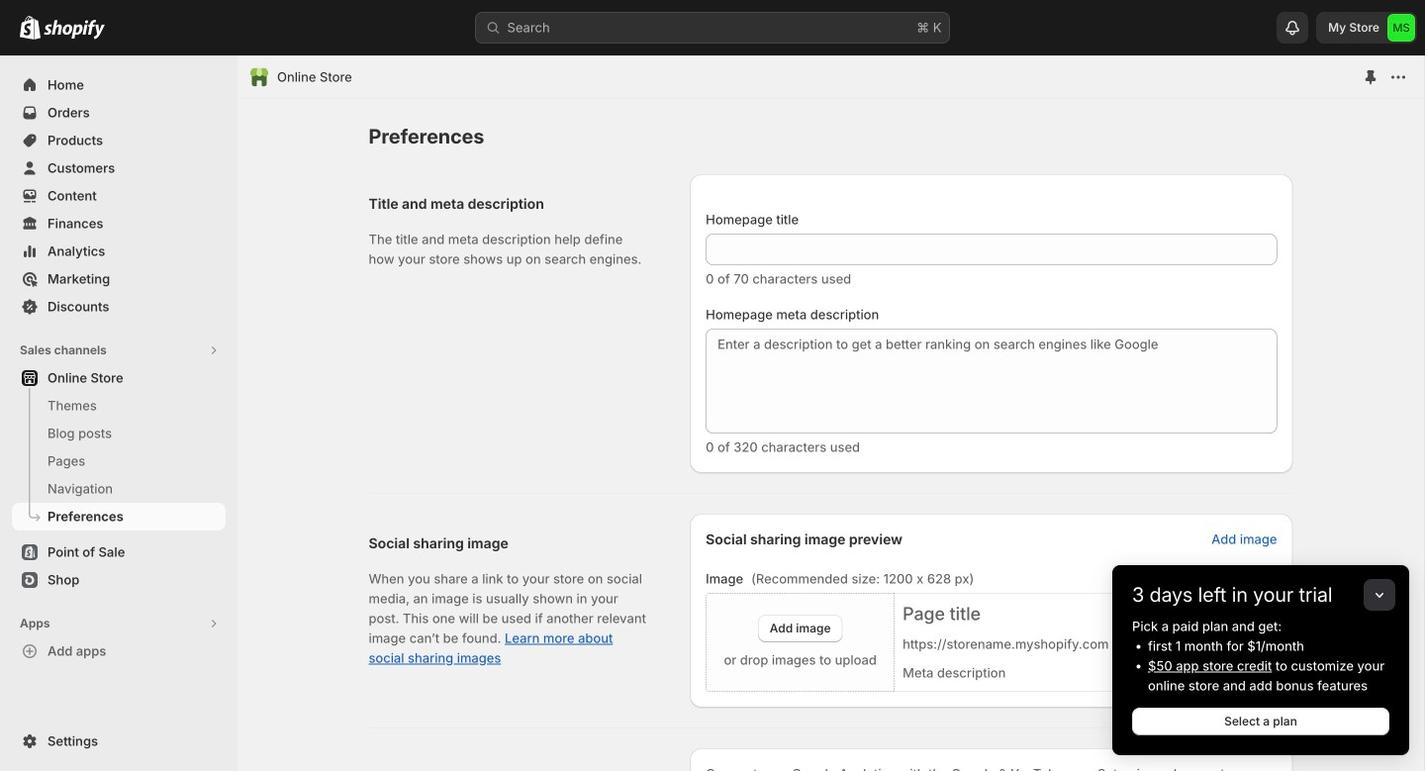 Task type: locate. For each thing, give the bounding box(es) containing it.
shopify image
[[44, 20, 105, 39]]

online store image
[[250, 67, 269, 87]]



Task type: describe. For each thing, give the bounding box(es) containing it.
shopify image
[[20, 16, 41, 39]]

my store image
[[1388, 14, 1416, 42]]



Task type: vqa. For each thing, say whether or not it's contained in the screenshot.
right the Shopify image
yes



